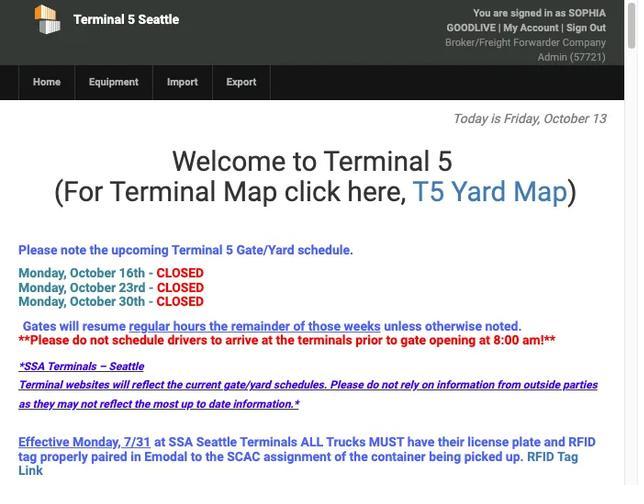 Task type: vqa. For each thing, say whether or not it's contained in the screenshot.
top as
yes



Task type: locate. For each thing, give the bounding box(es) containing it.
0 horizontal spatial please
[[18, 243, 58, 257]]

forwarder
[[514, 37, 561, 49]]

1 vertical spatial of
[[335, 449, 347, 464]]

1 horizontal spatial do
[[367, 379, 379, 392]]

2 closed from the top
[[157, 280, 204, 295]]

as left they
[[18, 398, 30, 411]]

1 horizontal spatial map
[[514, 176, 568, 208]]

23rd
[[119, 280, 146, 295]]

gate/yard
[[237, 243, 295, 257]]

properly
[[40, 449, 88, 464]]

0 vertical spatial reflect
[[132, 379, 164, 392]]

will inside gates will resume regular hours the remainder of those weeks unless otherwise noted. **please do not schedule drivers to arrive at the terminals prior to gate opening at 8:00 am!**
[[60, 319, 79, 333]]

0 vertical spatial in
[[545, 7, 553, 19]]

to inside *ssa terminals – seattle terminal websites will reflect the current gate/yard schedules. please do not rely on information from outside parties as they may not reflect the most up to date information.*
[[196, 398, 206, 411]]

effective
[[18, 435, 69, 450]]

out
[[590, 22, 607, 34]]

not down websites in the left of the page
[[80, 398, 97, 411]]

reflect up most
[[132, 379, 164, 392]]

terminal
[[74, 12, 125, 27], [324, 145, 431, 177], [110, 176, 217, 208], [172, 243, 223, 257], [18, 379, 62, 392]]

please
[[18, 243, 58, 257], [330, 379, 364, 392]]

0 horizontal spatial |
[[499, 22, 502, 34]]

to right emodal
[[191, 449, 202, 464]]

3 closed from the top
[[157, 294, 204, 309]]

do
[[72, 333, 87, 347], [367, 379, 379, 392]]

at inside at ssa seattle terminals all trucks must have their license plate and rfid tag properly paired in emodal to the scac assignment of the container being picked up.
[[154, 435, 166, 450]]

map right yard
[[514, 176, 568, 208]]

1 vertical spatial do
[[367, 379, 379, 392]]

click
[[285, 176, 341, 208]]

terminal inside *ssa terminals – seattle terminal websites will reflect the current gate/yard schedules. please do not rely on information from outside parties as they may not reflect the most up to date information.*
[[18, 379, 62, 392]]

my account link
[[504, 22, 559, 34]]

1 vertical spatial seattle
[[109, 361, 144, 374]]

1 map from the left
[[223, 176, 278, 208]]

| left my
[[499, 22, 502, 34]]

as up account
[[556, 7, 567, 19]]

1 vertical spatial please
[[330, 379, 364, 392]]

0 horizontal spatial will
[[60, 319, 79, 333]]

please left note
[[18, 243, 58, 257]]

up
[[181, 398, 193, 411]]

0 vertical spatial seattle
[[138, 12, 179, 27]]

please note the upcoming terminal 5 gate/yard schedule. monday, october 16th - closed monday, october 23rd - closed monday, october 30th - closed
[[18, 243, 354, 309]]

1 vertical spatial terminals
[[240, 435, 298, 450]]

will right websites in the left of the page
[[112, 379, 129, 392]]

0 horizontal spatial terminals
[[47, 361, 96, 374]]

seattle
[[138, 12, 179, 27], [109, 361, 144, 374], [196, 435, 237, 450]]

terminals up websites in the left of the page
[[47, 361, 96, 374]]

in inside you are signed in as sophia goodlive
[[545, 7, 553, 19]]

2 - from the top
[[149, 280, 154, 295]]

the right note
[[90, 243, 108, 257]]

2 horizontal spatial 5
[[438, 145, 453, 177]]

terminals down information.*
[[240, 435, 298, 450]]

at ssa seattle terminals all trucks must have their license plate and rfid tag properly paired in emodal to the scac assignment of the container being picked up.
[[18, 435, 597, 464]]

7/31
[[124, 435, 151, 450]]

rely
[[401, 379, 419, 392]]

5 inside welcome to terminal 5 (for terminal map click here, t5 yard map )
[[438, 145, 453, 177]]

opening
[[430, 333, 477, 347]]

friday,
[[504, 111, 540, 126]]

of left those
[[294, 319, 306, 333]]

2 | from the left
[[562, 22, 565, 34]]

|
[[499, 22, 502, 34], [562, 22, 565, 34]]

effective monday, 7/31
[[18, 435, 151, 450]]

will right the gates on the bottom of page
[[60, 319, 79, 333]]

t5 yard map link
[[413, 176, 568, 208]]

today
[[453, 111, 488, 126]]

map
[[223, 176, 278, 208], [514, 176, 568, 208]]

otherwise
[[426, 319, 483, 333]]

in up account
[[545, 7, 553, 19]]

outside
[[524, 379, 561, 392]]

in right paired
[[131, 449, 141, 464]]

terminals
[[47, 361, 96, 374], [240, 435, 298, 450]]

regular
[[129, 319, 170, 333]]

- right '30th'
[[149, 294, 154, 309]]

account
[[521, 22, 559, 34]]

0 horizontal spatial 5
[[128, 12, 135, 27]]

october up resume
[[70, 294, 116, 309]]

home link
[[18, 65, 74, 100]]

0 horizontal spatial as
[[18, 398, 30, 411]]

0 horizontal spatial rfid
[[528, 449, 555, 464]]

0 vertical spatial not
[[90, 333, 109, 347]]

on
[[422, 379, 434, 392]]

seattle right ssa
[[196, 435, 237, 450]]

do inside gates will resume regular hours the remainder of those weeks unless otherwise noted. **please do not schedule drivers to arrive at the terminals prior to gate opening at 8:00 am!**
[[72, 333, 87, 347]]

to inside at ssa seattle terminals all trucks must have their license plate and rfid tag properly paired in emodal to the scac assignment of the container being picked up.
[[191, 449, 202, 464]]

reflect
[[132, 379, 164, 392], [99, 398, 131, 411]]

| left sign
[[562, 22, 565, 34]]

broker/freight
[[446, 37, 512, 49]]

2 horizontal spatial at
[[480, 333, 491, 347]]

2 vertical spatial seattle
[[196, 435, 237, 450]]

as
[[556, 7, 567, 19], [18, 398, 30, 411]]

rfid inside rfid tag link
[[528, 449, 555, 464]]

map up gate/yard on the left
[[223, 176, 278, 208]]

16th
[[119, 266, 145, 281]]

2 vertical spatial not
[[80, 398, 97, 411]]

1 horizontal spatial 5
[[226, 243, 234, 257]]

the
[[90, 243, 108, 257], [210, 319, 228, 333], [276, 333, 295, 347], [166, 379, 182, 392], [134, 398, 150, 411], [206, 449, 224, 464], [350, 449, 368, 464]]

do right **please
[[72, 333, 87, 347]]

- right 23rd
[[149, 280, 154, 295]]

terminal inside please note the upcoming terminal 5 gate/yard schedule. monday, october 16th - closed monday, october 23rd - closed monday, october 30th - closed
[[172, 243, 223, 257]]

1 horizontal spatial will
[[112, 379, 129, 392]]

2 map from the left
[[514, 176, 568, 208]]

sign out link
[[567, 22, 607, 34]]

scac
[[227, 449, 261, 464]]

1 horizontal spatial |
[[562, 22, 565, 34]]

here,
[[348, 176, 407, 208]]

1 vertical spatial in
[[131, 449, 141, 464]]

rfid tag link link
[[18, 449, 579, 478]]

my
[[504, 22, 518, 34]]

rfid right and
[[569, 435, 597, 450]]

from
[[497, 379, 521, 392]]

0 vertical spatial please
[[18, 243, 58, 257]]

please inside please note the upcoming terminal 5 gate/yard schedule. monday, october 16th - closed monday, october 23rd - closed monday, october 30th - closed
[[18, 243, 58, 257]]

seattle up the import
[[138, 12, 179, 27]]

- right 16th
[[149, 266, 154, 281]]

terminal 5 seattle link
[[18, 0, 247, 39]]

to right the welcome
[[293, 145, 318, 177]]

to left gate
[[386, 333, 398, 347]]

october left 23rd
[[70, 280, 116, 295]]

1 vertical spatial reflect
[[99, 398, 131, 411]]

to right up
[[196, 398, 206, 411]]

up.
[[506, 449, 525, 464]]

0 vertical spatial will
[[60, 319, 79, 333]]

1 horizontal spatial as
[[556, 7, 567, 19]]

home
[[33, 76, 61, 88]]

0 vertical spatial of
[[294, 319, 306, 333]]

0 vertical spatial do
[[72, 333, 87, 347]]

reflect down websites in the left of the page
[[99, 398, 131, 411]]

1 | from the left
[[499, 22, 502, 34]]

do left the rely
[[367, 379, 379, 392]]

to
[[293, 145, 318, 177], [211, 333, 222, 347], [386, 333, 398, 347], [196, 398, 206, 411], [191, 449, 202, 464]]

rfid right up. in the bottom of the page
[[528, 449, 555, 464]]

rfid
[[569, 435, 597, 450], [528, 449, 555, 464]]

at left 8:00
[[480, 333, 491, 347]]

upcoming
[[111, 243, 169, 257]]

will
[[60, 319, 79, 333], [112, 379, 129, 392]]

seattle for at
[[196, 435, 237, 450]]

0 horizontal spatial map
[[223, 176, 278, 208]]

5 inside please note the upcoming terminal 5 gate/yard schedule. monday, october 16th - closed monday, october 23rd - closed monday, october 30th - closed
[[226, 243, 234, 257]]

0 horizontal spatial of
[[294, 319, 306, 333]]

and
[[545, 435, 566, 450]]

information
[[437, 379, 495, 392]]

1 horizontal spatial rfid
[[569, 435, 597, 450]]

you
[[474, 7, 491, 19]]

the left must
[[350, 449, 368, 464]]

do inside *ssa terminals – seattle terminal websites will reflect the current gate/yard schedules. please do not rely on information from outside parties as they may not reflect the most up to date information.*
[[367, 379, 379, 392]]

must
[[369, 435, 405, 450]]

1 horizontal spatial terminals
[[240, 435, 298, 450]]

0 vertical spatial as
[[556, 7, 567, 19]]

prior
[[356, 333, 383, 347]]

1 horizontal spatial please
[[330, 379, 364, 392]]

1 horizontal spatial at
[[262, 333, 273, 347]]

of
[[294, 319, 306, 333], [335, 449, 347, 464]]

0 horizontal spatial do
[[72, 333, 87, 347]]

at left ssa
[[154, 435, 166, 450]]

arrive
[[226, 333, 259, 347]]

company
[[563, 37, 607, 49]]

goodlive
[[447, 22, 496, 34]]

in
[[545, 7, 553, 19], [131, 449, 141, 464]]

to left arrive
[[211, 333, 222, 347]]

0 horizontal spatial at
[[154, 435, 166, 450]]

welcome to terminal 5 (for terminal map click here, t5 yard map )
[[47, 145, 578, 208]]

0 vertical spatial terminals
[[47, 361, 96, 374]]

1 horizontal spatial of
[[335, 449, 347, 464]]

paired
[[91, 449, 127, 464]]

export
[[227, 76, 257, 88]]

seattle right –
[[109, 361, 144, 374]]

-
[[149, 266, 154, 281], [149, 280, 154, 295], [149, 294, 154, 309]]

of right all
[[335, 449, 347, 464]]

1 - from the top
[[149, 266, 154, 281]]

seattle inside at ssa seattle terminals all trucks must have their license plate and rfid tag properly paired in emodal to the scac assignment of the container being picked up.
[[196, 435, 237, 450]]

at
[[262, 333, 273, 347], [480, 333, 491, 347], [154, 435, 166, 450]]

5
[[128, 12, 135, 27], [438, 145, 453, 177], [226, 243, 234, 257]]

1 vertical spatial will
[[112, 379, 129, 392]]

not left the rely
[[382, 379, 398, 392]]

date
[[208, 398, 230, 411]]

8:00
[[494, 333, 520, 347]]

)
[[568, 176, 578, 208]]

1 vertical spatial as
[[18, 398, 30, 411]]

tag
[[18, 449, 37, 464]]

october
[[544, 111, 589, 126], [70, 266, 116, 281], [70, 280, 116, 295], [70, 294, 116, 309]]

2 vertical spatial 5
[[226, 243, 234, 257]]

terminal 5 seattle
[[74, 12, 179, 27]]

please right schedules.
[[330, 379, 364, 392]]

to inside welcome to terminal 5 (for terminal map click here, t5 yard map )
[[293, 145, 318, 177]]

1 vertical spatial 5
[[438, 145, 453, 177]]

their
[[438, 435, 465, 450]]

drivers
[[168, 333, 208, 347]]

at right arrive
[[262, 333, 273, 347]]

0 horizontal spatial in
[[131, 449, 141, 464]]

1 horizontal spatial in
[[545, 7, 553, 19]]

of inside gates will resume regular hours the remainder of those weeks unless otherwise noted. **please do not schedule drivers to arrive at the terminals prior to gate opening at 8:00 am!**
[[294, 319, 306, 333]]

have
[[408, 435, 435, 450]]

not up –
[[90, 333, 109, 347]]



Task type: describe. For each thing, give the bounding box(es) containing it.
october left 13
[[544, 111, 589, 126]]

unless
[[384, 319, 422, 333]]

gates
[[23, 319, 56, 333]]

link
[[18, 463, 43, 478]]

note
[[61, 243, 87, 257]]

30th
[[119, 294, 145, 309]]

the up most
[[166, 379, 182, 392]]

plate
[[513, 435, 542, 450]]

am!**
[[523, 333, 556, 347]]

those
[[309, 319, 341, 333]]

export link
[[212, 65, 271, 100]]

is
[[491, 111, 501, 126]]

as inside *ssa terminals – seattle terminal websites will reflect the current gate/yard schedules. please do not rely on information from outside parties as they may not reflect the most up to date information.*
[[18, 398, 30, 411]]

*ssa terminals – seattle terminal websites will reflect the current gate/yard schedules. please do not rely on information from outside parties as they may not reflect the most up to date information.*
[[18, 361, 598, 411]]

rfid inside at ssa seattle terminals all trucks must have their license plate and rfid tag properly paired in emodal to the scac assignment of the container being picked up.
[[569, 435, 597, 450]]

emodal
[[145, 449, 188, 464]]

1 vertical spatial not
[[382, 379, 398, 392]]

information.*
[[233, 398, 299, 411]]

not inside gates will resume regular hours the remainder of those weeks unless otherwise noted. **please do not schedule drivers to arrive at the terminals prior to gate opening at 8:00 am!**
[[90, 333, 109, 347]]

gate
[[401, 333, 427, 347]]

yard
[[452, 176, 507, 208]]

(57721)
[[571, 51, 607, 63]]

signed
[[511, 7, 542, 19]]

sophia
[[569, 7, 607, 19]]

weeks
[[344, 319, 381, 333]]

of inside at ssa seattle terminals all trucks must have their license plate and rfid tag properly paired in emodal to the scac assignment of the container being picked up.
[[335, 449, 347, 464]]

welcome
[[172, 145, 286, 177]]

t5
[[413, 176, 445, 208]]

most
[[153, 398, 178, 411]]

the inside please note the upcoming terminal 5 gate/yard schedule. monday, october 16th - closed monday, october 23rd - closed monday, october 30th - closed
[[90, 243, 108, 257]]

the right hours
[[210, 319, 228, 333]]

13
[[592, 111, 607, 126]]

seattle inside *ssa terminals – seattle terminal websites will reflect the current gate/yard schedules. please do not rely on information from outside parties as they may not reflect the most up to date information.*
[[109, 361, 144, 374]]

may
[[57, 398, 78, 411]]

terminals
[[298, 333, 353, 347]]

noted.
[[486, 319, 523, 333]]

remainder
[[231, 319, 290, 333]]

as inside you are signed in as sophia goodlive
[[556, 7, 567, 19]]

being
[[429, 449, 462, 464]]

schedules.
[[274, 379, 327, 392]]

*ssa
[[18, 361, 44, 374]]

assignment
[[264, 449, 332, 464]]

the left scac
[[206, 449, 224, 464]]

**please
[[18, 333, 69, 347]]

the left terminals
[[276, 333, 295, 347]]

license
[[468, 435, 510, 450]]

october down note
[[70, 266, 116, 281]]

hours
[[173, 319, 206, 333]]

3 - from the top
[[149, 294, 154, 309]]

parties
[[563, 379, 598, 392]]

1 closed from the top
[[157, 266, 204, 281]]

schedule.
[[298, 243, 354, 257]]

import link
[[152, 65, 212, 100]]

resume
[[82, 319, 126, 333]]

(for
[[54, 176, 103, 208]]

terminals inside *ssa terminals – seattle terminal websites will reflect the current gate/yard schedules. please do not rely on information from outside parties as they may not reflect the most up to date information.*
[[47, 361, 96, 374]]

current
[[185, 379, 221, 392]]

trucks
[[327, 435, 366, 450]]

will inside *ssa terminals – seattle terminal websites will reflect the current gate/yard schedules. please do not rely on information from outside parties as they may not reflect the most up to date information.*
[[112, 379, 129, 392]]

seattle for terminal
[[138, 12, 179, 27]]

in inside at ssa seattle terminals all trucks must have their license plate and rfid tag properly paired in emodal to the scac assignment of the container being picked up.
[[131, 449, 141, 464]]

gates will resume regular hours the remainder of those weeks unless otherwise noted. **please do not schedule drivers to arrive at the terminals prior to gate opening at 8:00 am!**
[[18, 319, 556, 347]]

–
[[99, 361, 106, 374]]

0 vertical spatial 5
[[128, 12, 135, 27]]

please inside *ssa terminals – seattle terminal websites will reflect the current gate/yard schedules. please do not rely on information from outside parties as they may not reflect the most up to date information.*
[[330, 379, 364, 392]]

picked
[[465, 449, 503, 464]]

rfid tag link
[[18, 449, 579, 478]]

equipment
[[89, 76, 139, 88]]

0 horizontal spatial reflect
[[99, 398, 131, 411]]

equipment link
[[74, 65, 152, 100]]

schedule
[[112, 333, 164, 347]]

ssa
[[169, 435, 193, 450]]

all
[[301, 435, 324, 450]]

import
[[167, 76, 198, 88]]

they
[[33, 398, 54, 411]]

admin
[[538, 51, 568, 63]]

terminals inside at ssa seattle terminals all trucks must have their license plate and rfid tag properly paired in emodal to the scac assignment of the container being picked up.
[[240, 435, 298, 450]]

you are signed in as sophia goodlive
[[447, 7, 607, 34]]

| my account | sign out broker/freight forwarder company admin (57721)
[[446, 22, 607, 63]]

1 horizontal spatial reflect
[[132, 379, 164, 392]]

container
[[372, 449, 426, 464]]

tag
[[558, 449, 579, 464]]

the left most
[[134, 398, 150, 411]]



